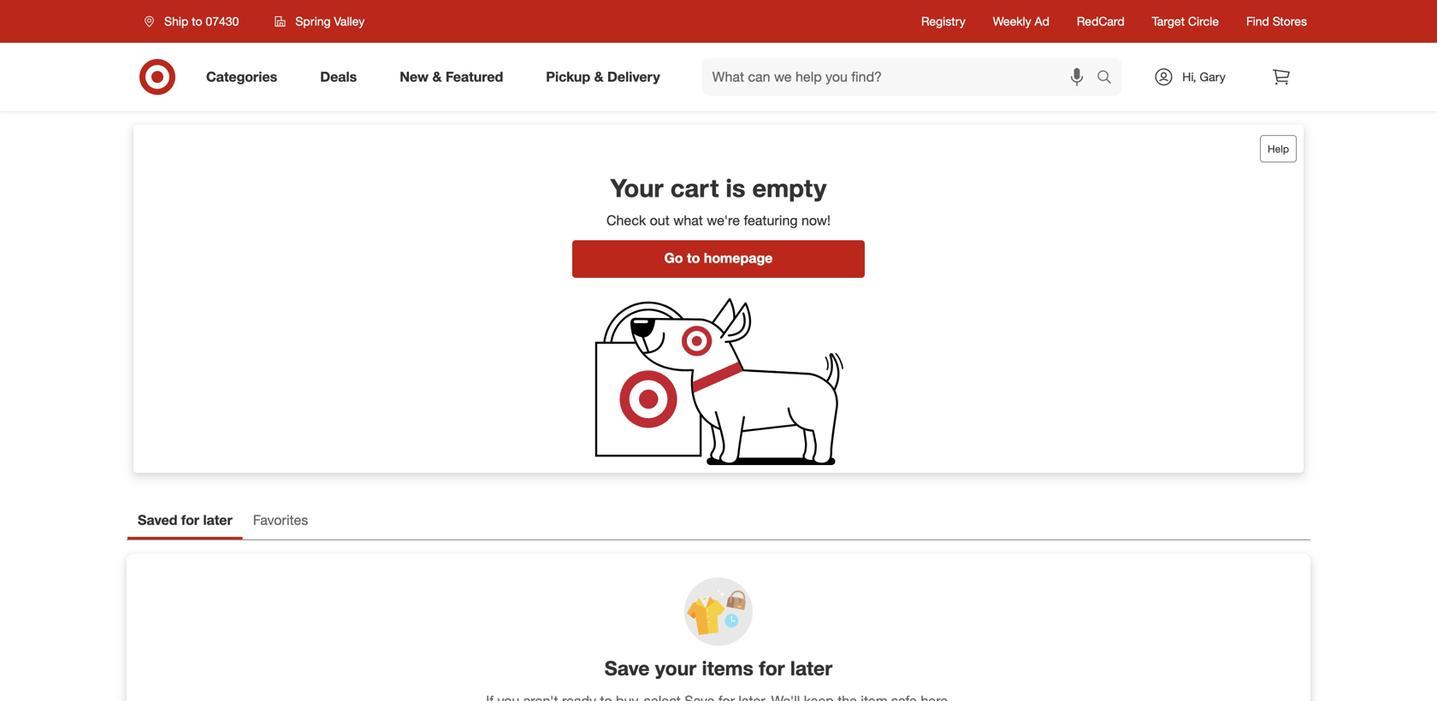 Task type: describe. For each thing, give the bounding box(es) containing it.
ship
[[164, 14, 189, 29]]

target circle link
[[1152, 13, 1219, 30]]

circle
[[1189, 14, 1219, 29]]

ship to 07430 button
[[133, 6, 257, 37]]

categories link
[[192, 58, 299, 96]]

now!
[[802, 212, 831, 229]]

pickup
[[546, 69, 591, 85]]

valley
[[334, 14, 365, 29]]

What can we help you find? suggestions appear below search field
[[702, 58, 1101, 96]]

save
[[605, 657, 650, 681]]

cart
[[671, 173, 719, 203]]

search button
[[1089, 58, 1131, 99]]

target circle
[[1152, 14, 1219, 29]]

homepage
[[704, 250, 773, 267]]

spring valley
[[296, 14, 365, 29]]

empty cart bullseye image
[[590, 288, 848, 473]]

categories
[[206, 69, 277, 85]]

your
[[655, 657, 697, 681]]

find stores link
[[1247, 13, 1308, 30]]

stores
[[1273, 14, 1308, 29]]

find
[[1247, 14, 1270, 29]]

new & featured
[[400, 69, 503, 85]]

saved for later
[[138, 512, 233, 529]]

check
[[607, 212, 646, 229]]

ad
[[1035, 14, 1050, 29]]

1 vertical spatial for
[[759, 657, 785, 681]]

hi, gary
[[1183, 69, 1226, 84]]

featuring
[[744, 212, 798, 229]]

help
[[1268, 142, 1290, 155]]

weekly ad link
[[993, 13, 1050, 30]]

go to homepage link
[[573, 241, 865, 278]]

favorites
[[253, 512, 308, 529]]

your cart is empty
[[611, 173, 827, 203]]

deals link
[[306, 58, 378, 96]]

new & featured link
[[385, 58, 525, 96]]

empty
[[753, 173, 827, 203]]

gary
[[1200, 69, 1226, 84]]

go to homepage
[[665, 250, 773, 267]]

delivery
[[608, 69, 660, 85]]

saved for later link
[[128, 504, 243, 540]]

favorites link
[[243, 504, 319, 540]]

items
[[702, 657, 754, 681]]

featured
[[446, 69, 503, 85]]

we're
[[707, 212, 740, 229]]

go
[[665, 250, 683, 267]]



Task type: vqa. For each thing, say whether or not it's contained in the screenshot.
first & from left
yes



Task type: locate. For each thing, give the bounding box(es) containing it.
1 horizontal spatial &
[[594, 69, 604, 85]]

to
[[192, 14, 202, 29], [687, 250, 700, 267]]

1 & from the left
[[433, 69, 442, 85]]

ship to 07430
[[164, 14, 239, 29]]

for right items
[[759, 657, 785, 681]]

0 horizontal spatial to
[[192, 14, 202, 29]]

save your items for later
[[605, 657, 833, 681]]

target
[[1152, 14, 1185, 29]]

later right saved
[[203, 512, 233, 529]]

to right ship
[[192, 14, 202, 29]]

1 horizontal spatial to
[[687, 250, 700, 267]]

redcard
[[1077, 14, 1125, 29]]

saved
[[138, 512, 178, 529]]

help button
[[1261, 135, 1297, 163]]

later
[[203, 512, 233, 529], [791, 657, 833, 681]]

0 horizontal spatial later
[[203, 512, 233, 529]]

2 & from the left
[[594, 69, 604, 85]]

registry link
[[922, 13, 966, 30]]

pickup & delivery link
[[532, 58, 682, 96]]

to for 07430
[[192, 14, 202, 29]]

to for homepage
[[687, 250, 700, 267]]

later right items
[[791, 657, 833, 681]]

spring
[[296, 14, 331, 29]]

search
[[1089, 70, 1131, 87]]

pickup & delivery
[[546, 69, 660, 85]]

0 horizontal spatial for
[[181, 512, 199, 529]]

& for new
[[433, 69, 442, 85]]

for
[[181, 512, 199, 529], [759, 657, 785, 681]]

1 vertical spatial later
[[791, 657, 833, 681]]

0 horizontal spatial &
[[433, 69, 442, 85]]

& right new
[[433, 69, 442, 85]]

is
[[726, 173, 746, 203]]

07430
[[206, 14, 239, 29]]

to inside "dropdown button"
[[192, 14, 202, 29]]

weekly ad
[[993, 14, 1050, 29]]

out
[[650, 212, 670, 229]]

deals
[[320, 69, 357, 85]]

1 horizontal spatial for
[[759, 657, 785, 681]]

&
[[433, 69, 442, 85], [594, 69, 604, 85]]

for right saved
[[181, 512, 199, 529]]

your
[[611, 173, 664, 203]]

hi,
[[1183, 69, 1197, 84]]

redcard link
[[1077, 13, 1125, 30]]

spring valley button
[[264, 6, 376, 37]]

0 vertical spatial to
[[192, 14, 202, 29]]

check out what we're featuring now!
[[607, 212, 831, 229]]

1 horizontal spatial later
[[791, 657, 833, 681]]

& for pickup
[[594, 69, 604, 85]]

what
[[674, 212, 703, 229]]

to right go
[[687, 250, 700, 267]]

find stores
[[1247, 14, 1308, 29]]

& right pickup
[[594, 69, 604, 85]]

1 vertical spatial to
[[687, 250, 700, 267]]

0 vertical spatial later
[[203, 512, 233, 529]]

0 vertical spatial for
[[181, 512, 199, 529]]

weekly
[[993, 14, 1032, 29]]

new
[[400, 69, 429, 85]]

registry
[[922, 14, 966, 29]]



